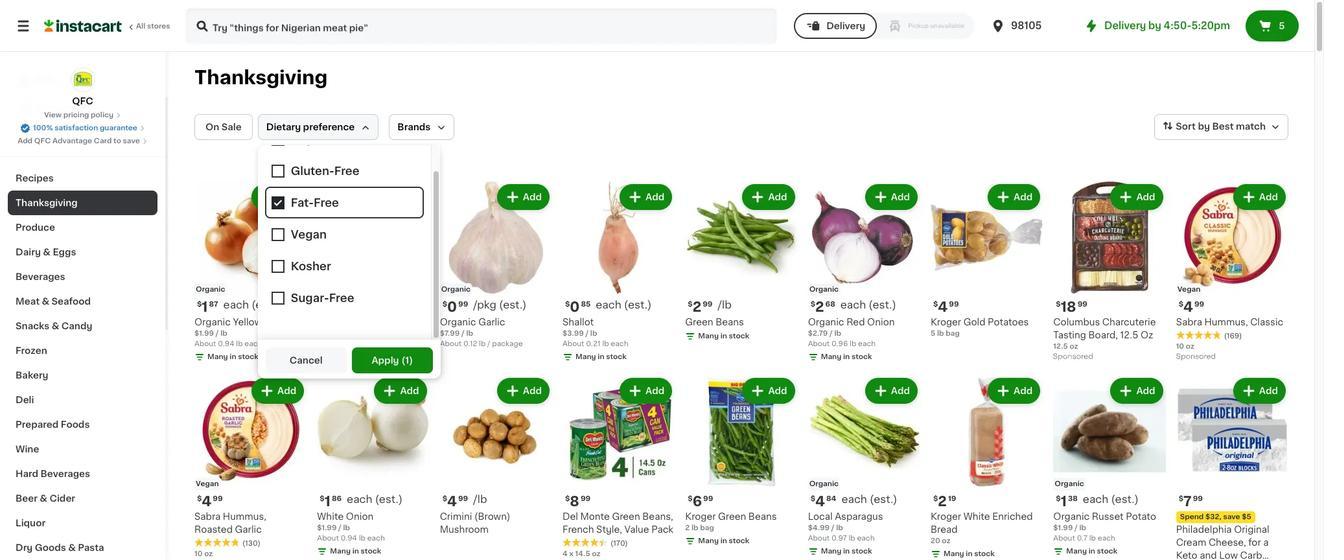 Task type: vqa. For each thing, say whether or not it's contained in the screenshot.
the right coupons
no



Task type: locate. For each thing, give the bounding box(es) containing it.
add button for green beans
[[744, 185, 794, 209]]

$ 4 84
[[811, 495, 837, 508]]

add for sabra hummus, roasted garlic
[[278, 387, 297, 396]]

1 horizontal spatial 10 oz
[[1177, 343, 1195, 350]]

onion down $1.87 each (estimated) element
[[264, 318, 292, 327]]

4 up crimini
[[447, 495, 457, 508]]

12.5 down "tasting"
[[1054, 343, 1069, 350]]

shallot
[[563, 318, 594, 327]]

hard
[[16, 470, 38, 479]]

organic inside organic red onion $2.79 / lb about 0.96 lb each
[[808, 318, 845, 327]]

(est.) inside $1.38 each (estimated) element
[[1112, 494, 1139, 504]]

Search field
[[187, 9, 776, 43]]

0 horizontal spatial 5
[[931, 330, 936, 337]]

2 white from the left
[[964, 512, 991, 521]]

1 left the 87
[[202, 300, 208, 314]]

many in stock down 0.21
[[576, 354, 627, 361]]

qfc inside "link"
[[34, 137, 51, 145]]

12.5 down charcuterie on the bottom of the page
[[1121, 331, 1139, 340]]

$ 0 99
[[443, 300, 468, 314]]

sabra for sabra hummus, roasted garlic
[[195, 512, 221, 521]]

0 horizontal spatial garlic
[[235, 525, 262, 534]]

hummus, inside the 'sabra hummus, roasted garlic'
[[223, 512, 266, 521]]

(est.) up potato
[[1112, 494, 1139, 504]]

1 horizontal spatial /lb
[[718, 300, 732, 310]]

each (est.) for red
[[841, 300, 897, 310]]

many in stock for organic yellow onion
[[208, 354, 259, 361]]

$1.99 for organic yellow onion
[[195, 330, 214, 337]]

sabra for sabra hummus, classic
[[1177, 318, 1203, 327]]

stock for white onion
[[361, 548, 381, 555]]

about down $7.99
[[440, 341, 462, 348]]

1 horizontal spatial sabra
[[1177, 318, 1203, 327]]

vegan for sabra hummus, roasted garlic
[[196, 480, 219, 487]]

0 vertical spatial by
[[1149, 21, 1162, 30]]

2 yellow from the left
[[317, 318, 346, 327]]

add for white onion
[[400, 387, 419, 396]]

delivery by 4:50-5:20pm
[[1105, 21, 1231, 30]]

white
[[317, 512, 344, 521], [964, 512, 991, 521]]

0 horizontal spatial sponsored badge image
[[1054, 353, 1093, 361]]

each (est.) inside $1.38 each (estimated) element
[[1084, 494, 1139, 504]]

0 vertical spatial hummus,
[[1205, 318, 1249, 327]]

2 for $ 2 19
[[939, 495, 947, 508]]

about down $ 1 86
[[317, 535, 339, 542]]

add for green beans
[[769, 193, 788, 202]]

buy it again
[[36, 102, 91, 111]]

1 horizontal spatial hummus,
[[1205, 318, 1249, 327]]

each down russet
[[1098, 535, 1116, 542]]

99 inside the $ 7 99
[[1194, 495, 1204, 502]]

many for shallot
[[576, 354, 596, 361]]

sponsored badge image for 18
[[1054, 353, 1093, 361]]

1 horizontal spatial sponsored badge image
[[1177, 353, 1216, 361]]

0 vertical spatial 5
[[1280, 21, 1286, 30]]

1 sponsored badge image from the left
[[1054, 353, 1093, 361]]

4
[[939, 300, 948, 314], [1184, 300, 1194, 314], [202, 495, 212, 508], [447, 495, 457, 508], [816, 495, 825, 508], [563, 550, 568, 557]]

$1.15 each (estimated) element
[[317, 299, 430, 316]]

instacart logo image
[[44, 18, 122, 34]]

each (est.) inside '$4.84 each (estimated)' element
[[842, 494, 898, 504]]

1 white from the left
[[317, 512, 344, 521]]

(est.) for russet
[[1112, 494, 1139, 504]]

many down kroger green beans 2 lb bag at the bottom right of page
[[699, 537, 719, 545]]

1 left 38 at the bottom of the page
[[1061, 495, 1067, 508]]

many for organic russet potato
[[1067, 548, 1088, 555]]

0 horizontal spatial 12.5
[[1054, 343, 1069, 350]]

/ inside "white onion $1.99 / lb about 0.94 lb each"
[[339, 524, 342, 532]]

add button for kroger green beans
[[744, 380, 794, 403]]

to
[[114, 137, 121, 145]]

about inside "white onion $1.99 / lb about 0.94 lb each"
[[317, 535, 339, 542]]

many in stock down 0.7
[[1067, 548, 1118, 555]]

snacks & candy link
[[8, 314, 158, 339]]

2 left 19
[[939, 495, 947, 508]]

4:50-
[[1164, 21, 1192, 30]]

1 vertical spatial by
[[1199, 122, 1211, 131]]

99 inside $ 18 99
[[1078, 301, 1088, 308]]

12.5
[[1121, 331, 1139, 340], [1054, 343, 1069, 350]]

enriched
[[993, 512, 1033, 521]]

/ down $ 1 86
[[339, 524, 342, 532]]

stock for local asparagus
[[852, 548, 873, 555]]

card
[[94, 137, 112, 145]]

$ left the 87
[[197, 301, 202, 308]]

in for organic red onion
[[844, 354, 850, 361]]

$1.99 down $ 1 87
[[195, 330, 214, 337]]

99
[[703, 301, 713, 308], [950, 301, 959, 308], [1078, 301, 1088, 308], [459, 301, 468, 308], [1195, 301, 1205, 308], [213, 495, 223, 502], [581, 495, 591, 502], [704, 495, 714, 502], [458, 495, 468, 502], [1194, 495, 1204, 502]]

/pkg
[[474, 300, 497, 310]]

shop
[[36, 76, 61, 85]]

organic down $ 1 38
[[1054, 512, 1090, 521]]

garlic down the $0.99 per package (estimated) element
[[479, 318, 505, 327]]

in for organic russet potato
[[1089, 548, 1096, 555]]

add button
[[253, 185, 303, 209], [499, 185, 549, 209], [621, 185, 671, 209], [744, 185, 794, 209], [867, 185, 917, 209], [990, 185, 1040, 209], [1112, 185, 1163, 209], [1235, 185, 1285, 209], [253, 380, 303, 403], [376, 380, 426, 403], [499, 380, 549, 403], [621, 380, 671, 403], [744, 380, 794, 403], [867, 380, 917, 403], [990, 380, 1040, 403], [1112, 380, 1163, 403], [1235, 380, 1285, 403]]

gold
[[964, 318, 986, 327]]

add button for kroger white enriched bread
[[990, 380, 1040, 403]]

by for sort
[[1199, 122, 1211, 131]]

$ left 15
[[320, 301, 325, 308]]

garlic up (130)
[[235, 525, 262, 534]]

organic inside organic yellow onion $1.99 / lb about 0.94 lb each
[[195, 318, 231, 327]]

many in stock for yellow onion
[[330, 354, 381, 361]]

green inside kroger green beans 2 lb bag
[[719, 512, 747, 521]]

0 vertical spatial sabra
[[1177, 318, 1203, 327]]

5
[[1280, 21, 1286, 30], [931, 330, 936, 337]]

del monte green beans, french style, value pack
[[563, 512, 674, 534]]

0 horizontal spatial hummus,
[[223, 512, 266, 521]]

10 down sabra hummus, classic
[[1177, 343, 1185, 350]]

liquor link
[[8, 511, 158, 536]]

organic up $2.79
[[808, 318, 845, 327]]

onion inside yellow onion $1.29 / lb about 0.89 lb each
[[349, 318, 376, 327]]

in
[[721, 333, 728, 340], [230, 354, 236, 361], [353, 354, 359, 361], [598, 354, 605, 361], [844, 354, 850, 361], [721, 537, 728, 545], [353, 548, 359, 555], [1089, 548, 1096, 555], [844, 548, 850, 555], [966, 550, 973, 557]]

0 vertical spatial save
[[123, 137, 140, 145]]

add for organic garlic
[[523, 193, 542, 202]]

0 horizontal spatial 0.94
[[218, 341, 234, 348]]

in for yellow onion
[[353, 354, 359, 361]]

kroger for 6
[[686, 512, 716, 521]]

charcuterie
[[1103, 318, 1157, 327]]

10 down roasted
[[195, 550, 203, 557]]

1 vertical spatial beans
[[749, 512, 777, 521]]

& for dairy
[[43, 248, 51, 257]]

1 horizontal spatial qfc
[[72, 97, 93, 106]]

view
[[44, 112, 62, 119]]

0 vertical spatial 10 oz
[[1177, 343, 1195, 350]]

kroger inside kroger green beans 2 lb bag
[[686, 512, 716, 521]]

qfc
[[72, 97, 93, 106], [34, 137, 51, 145]]

68
[[826, 301, 836, 308]]

1 left the 86 on the left bottom of the page
[[325, 495, 331, 508]]

each (est.) inside the "$0.85 each (estimated)" element
[[596, 300, 652, 310]]

1 vertical spatial vegan
[[196, 480, 219, 487]]

snacks & candy
[[16, 322, 92, 331]]

$ up columbus on the right of the page
[[1057, 301, 1061, 308]]

each (est.) up russet
[[1084, 494, 1139, 504]]

by for delivery
[[1149, 21, 1162, 30]]

0 vertical spatial qfc
[[72, 97, 93, 106]]

& left eggs
[[43, 248, 51, 257]]

1 horizontal spatial bag
[[946, 330, 960, 337]]

many for organic red onion
[[821, 354, 842, 361]]

qfc logo image
[[70, 67, 95, 92]]

0 horizontal spatial /lb
[[474, 494, 487, 504]]

/lb for 2
[[718, 300, 732, 310]]

save left $5
[[1224, 513, 1241, 521]]

19
[[949, 495, 957, 502]]

$ inside $ 1 15 each (est.)
[[320, 301, 325, 308]]

each (est.) for $3.99
[[596, 300, 652, 310]]

86
[[332, 495, 342, 502]]

$ inside the $ 7 99
[[1179, 495, 1184, 502]]

1 horizontal spatial 0
[[570, 300, 580, 314]]

garlic
[[479, 318, 505, 327], [235, 525, 262, 534]]

$0.99 per package (estimated) element
[[440, 299, 553, 316]]

$ 4 99 /lb
[[443, 494, 487, 508]]

$2.68 each (estimated) element
[[808, 299, 921, 316]]

many in stock down the 0.97
[[821, 548, 873, 555]]

sabra right charcuterie on the bottom of the page
[[1177, 318, 1203, 327]]

0 horizontal spatial yellow
[[233, 318, 262, 327]]

many down bread
[[944, 550, 965, 557]]

2 horizontal spatial $ 4 99
[[1179, 300, 1205, 314]]

(est.) for red
[[869, 300, 897, 310]]

1 horizontal spatial garlic
[[479, 318, 505, 327]]

0 horizontal spatial by
[[1149, 21, 1162, 30]]

1 horizontal spatial vegan
[[1178, 286, 1201, 293]]

product group containing 18
[[1054, 182, 1166, 364]]

yellow down $1.87 each (estimated) element
[[233, 318, 262, 327]]

1
[[202, 300, 208, 314], [325, 300, 331, 314], [406, 356, 409, 365], [325, 495, 331, 508], [1061, 495, 1067, 508]]

0 horizontal spatial vegan
[[196, 480, 219, 487]]

$1.99 inside organic russet potato $1.99 / lb about 0.7 lb each
[[1054, 524, 1074, 532]]

None search field
[[185, 8, 778, 44]]

pasta
[[78, 543, 104, 553]]

beer & cider link
[[8, 486, 158, 511]]

each right the 86 on the left bottom of the page
[[347, 494, 373, 504]]

1 vertical spatial 5
[[931, 330, 936, 337]]

0 horizontal spatial sabra
[[195, 512, 221, 521]]

(est.) inside the "$0.85 each (estimated)" element
[[624, 300, 652, 310]]

beans,
[[643, 512, 674, 521]]

each inside organic yellow onion $1.99 / lb about 0.94 lb each
[[245, 341, 262, 348]]

sponsored badge image down "tasting"
[[1054, 353, 1093, 361]]

each inside yellow onion $1.29 / lb about 0.89 lb each
[[368, 341, 385, 348]]

service type group
[[794, 13, 975, 39]]

delivery inside "delivery by 4:50-5:20pm" 'link'
[[1105, 21, 1147, 30]]

hummus, up (130)
[[223, 512, 266, 521]]

$ up roasted
[[197, 495, 202, 502]]

2 up green beans
[[693, 300, 702, 314]]

beverages down dairy & eggs
[[16, 272, 65, 281]]

hummus, for classic
[[1205, 318, 1249, 327]]

(est.) inside '$4.84 each (estimated)' element
[[870, 494, 898, 504]]

99 inside $ 6 99
[[704, 495, 714, 502]]

1 vertical spatial hummus,
[[223, 512, 266, 521]]

$ 4 99 up roasted
[[197, 495, 223, 508]]

0 vertical spatial 10
[[1177, 343, 1185, 350]]

1 left 15
[[325, 300, 331, 314]]

each (est.) inside $1.86 each (estimated) element
[[347, 494, 403, 504]]

each (est.) for onion
[[347, 494, 403, 504]]

/lb
[[718, 300, 732, 310], [474, 494, 487, 504]]

/lb up (brown)
[[474, 494, 487, 504]]

/ up 0.7
[[1075, 524, 1078, 532]]

by right sort
[[1199, 122, 1211, 131]]

0 vertical spatial 0.94
[[218, 341, 234, 348]]

5 inside kroger gold potatoes 5 lb bag
[[931, 330, 936, 337]]

recipes
[[16, 174, 54, 183]]

(est.) inside $2.68 each (estimated) 'element'
[[869, 300, 897, 310]]

99 inside $ 8 99
[[581, 495, 591, 502]]

in down 0.21
[[598, 354, 605, 361]]

98105 button
[[991, 8, 1069, 44]]

many in stock for white onion
[[330, 548, 381, 555]]

1 horizontal spatial $ 4 99
[[934, 300, 959, 314]]

$1.99 down $ 1 86
[[317, 524, 337, 532]]

2 0 from the left
[[447, 300, 457, 314]]

many in stock for shallot
[[576, 354, 627, 361]]

(est.) right /pkg
[[499, 300, 527, 310]]

10
[[1177, 343, 1185, 350], [195, 550, 203, 557]]

sponsored badge image down sabra hummus, classic
[[1177, 353, 1216, 361]]

0 vertical spatial bag
[[946, 330, 960, 337]]

4 inside $ 4 99 /lb
[[447, 495, 457, 508]]

$1.38 each (estimated) element
[[1054, 493, 1166, 510]]

2 inside 'element'
[[816, 300, 825, 314]]

0 vertical spatial /lb
[[718, 300, 732, 310]]

add for kroger gold potatoes
[[1014, 193, 1033, 202]]

yellow inside organic yellow onion $1.99 / lb about 0.94 lb each
[[233, 318, 262, 327]]

onion down $2.68 each (estimated) 'element'
[[868, 318, 895, 327]]

wine
[[16, 445, 39, 454]]

$5
[[1243, 513, 1252, 521]]

1 vertical spatial 10
[[195, 550, 203, 557]]

all
[[136, 23, 145, 30]]

onion down $ 1 15 each (est.)
[[349, 318, 376, 327]]

stock down organic red onion $2.79 / lb about 0.96 lb each
[[852, 354, 873, 361]]

$ up crimini
[[443, 495, 447, 502]]

2 inside $ 2 99 /lb
[[693, 300, 702, 314]]

stock down kroger green beans 2 lb bag at the bottom right of page
[[729, 537, 750, 545]]

(130)
[[243, 540, 261, 547]]

add for crimini (brown) mushroom
[[523, 387, 542, 396]]

1 yellow from the left
[[233, 318, 262, 327]]

lb
[[221, 330, 227, 337], [343, 330, 350, 337], [591, 330, 598, 337], [938, 330, 945, 337], [467, 330, 473, 337], [835, 330, 842, 337], [236, 341, 243, 348], [359, 341, 366, 348], [603, 341, 609, 348], [479, 341, 486, 348], [850, 341, 857, 348], [343, 524, 350, 532], [692, 524, 699, 532], [1080, 524, 1087, 532], [837, 524, 844, 532], [359, 535, 366, 542], [1090, 535, 1097, 542], [849, 535, 856, 542]]

0 horizontal spatial 0
[[447, 300, 457, 314]]

$4.99 per pound element
[[440, 493, 553, 510]]

each inside "shallot $3.99 / lb about 0.21 lb each"
[[611, 341, 629, 348]]

about down the $3.99
[[563, 341, 585, 348]]

add button for local asparagus
[[867, 380, 917, 403]]

1 vertical spatial 10 oz
[[195, 550, 213, 557]]

all stores link
[[44, 8, 171, 44]]

1 horizontal spatial save
[[1224, 513, 1241, 521]]

0 horizontal spatial bag
[[700, 524, 714, 532]]

lists link
[[8, 119, 158, 145]]

2 right pack
[[686, 524, 690, 532]]

each inside "local asparagus $4.99 / lb about 0.97 lb each"
[[858, 535, 875, 542]]

sabra up roasted
[[195, 512, 221, 521]]

product group
[[195, 182, 307, 365], [317, 182, 430, 365], [440, 182, 553, 350], [563, 182, 675, 365], [686, 182, 798, 345], [808, 182, 921, 365], [931, 182, 1044, 339], [1054, 182, 1166, 364], [1177, 182, 1289, 364], [195, 376, 307, 560], [317, 376, 430, 559], [440, 376, 553, 536], [563, 376, 675, 560], [686, 376, 798, 549], [808, 376, 921, 559], [931, 376, 1044, 560], [1054, 376, 1166, 559], [1177, 376, 1289, 560]]

1 horizontal spatial yellow
[[317, 318, 346, 327]]

many for white onion
[[330, 548, 351, 555]]

0 vertical spatial vegan
[[1178, 286, 1201, 293]]

many down organic yellow onion $1.99 / lb about 0.94 lb each
[[208, 354, 228, 361]]

in down kroger green beans 2 lb bag at the bottom right of page
[[721, 537, 728, 545]]

low
[[1220, 551, 1239, 560]]

1 0 from the left
[[570, 300, 580, 314]]

crimini (brown) mushroom
[[440, 512, 511, 534]]

philadelphia original cream cheese, for a keto and low ca
[[1177, 525, 1270, 560]]

by left '4:50-'
[[1149, 21, 1162, 30]]

produce link
[[8, 215, 158, 240]]

many
[[699, 333, 719, 340], [208, 354, 228, 361], [330, 354, 351, 361], [576, 354, 596, 361], [821, 354, 842, 361], [699, 537, 719, 545], [330, 548, 351, 555], [1067, 548, 1088, 555], [821, 548, 842, 555], [944, 550, 965, 557]]

$ up del
[[565, 495, 570, 502]]

add button for shallot
[[621, 185, 671, 209]]

on sale
[[206, 123, 242, 132]]

1 vertical spatial bag
[[700, 524, 714, 532]]

0.94 inside organic yellow onion $1.99 / lb about 0.94 lb each
[[218, 341, 234, 348]]

again
[[66, 102, 91, 111]]

oz down roasted
[[204, 550, 213, 557]]

stock inside product group
[[729, 537, 750, 545]]

$ up $7.99
[[443, 301, 447, 308]]

each (est.) up organic yellow onion $1.99 / lb about 0.94 lb each
[[223, 300, 279, 310]]

about
[[195, 341, 216, 348], [317, 341, 339, 348], [563, 341, 585, 348], [440, 341, 462, 348], [808, 341, 830, 348], [317, 535, 339, 542], [1054, 535, 1076, 542], [808, 535, 830, 542]]

2 horizontal spatial $1.99
[[1054, 524, 1074, 532]]

0
[[570, 300, 580, 314], [447, 300, 457, 314]]

10 oz for sabra hummus, classic
[[1177, 343, 1195, 350]]

in inside product group
[[721, 537, 728, 545]]

sabra inside the 'sabra hummus, roasted garlic'
[[195, 512, 221, 521]]

0 horizontal spatial 10
[[195, 550, 203, 557]]

each (est.) inside $1.87 each (estimated) element
[[223, 300, 279, 310]]

sabra
[[1177, 318, 1203, 327], [195, 512, 221, 521]]

each up apply
[[368, 341, 385, 348]]

1 horizontal spatial by
[[1199, 122, 1211, 131]]

russet
[[1093, 512, 1124, 521]]

many in stock for organic red onion
[[821, 354, 873, 361]]

1 vertical spatial thanksgiving
[[16, 198, 78, 208]]

candy
[[61, 322, 92, 331]]

$1.87 each (estimated) element
[[195, 299, 307, 316]]

1 horizontal spatial $1.99
[[317, 524, 337, 532]]

99 up the 'sabra hummus, roasted garlic'
[[213, 495, 223, 502]]

many down 0.21
[[576, 354, 596, 361]]

0 horizontal spatial 10 oz
[[195, 550, 213, 557]]

$ up "spend"
[[1179, 495, 1184, 502]]

$
[[197, 301, 202, 308], [320, 301, 325, 308], [565, 301, 570, 308], [688, 301, 693, 308], [934, 301, 939, 308], [1057, 301, 1061, 308], [443, 301, 447, 308], [811, 301, 816, 308], [1179, 301, 1184, 308], [197, 495, 202, 502], [320, 495, 325, 502], [565, 495, 570, 502], [688, 495, 693, 502], [934, 495, 939, 502], [1057, 495, 1061, 502], [443, 495, 447, 502], [811, 495, 816, 502], [1179, 495, 1184, 502]]

about down $1.29 at bottom left
[[317, 341, 339, 348]]

add button for organic russet potato
[[1112, 380, 1163, 403]]

(brown)
[[475, 512, 511, 521]]

many for yellow onion
[[330, 354, 351, 361]]

beverages
[[16, 272, 65, 281], [41, 470, 90, 479]]

10 oz
[[1177, 343, 1195, 350], [195, 550, 213, 557]]

0 horizontal spatial $ 4 99
[[197, 495, 223, 508]]

about inside "shallot $3.99 / lb about 0.21 lb each"
[[563, 341, 585, 348]]

0 horizontal spatial white
[[317, 512, 344, 521]]

99 right 6
[[704, 495, 714, 502]]

potatoes
[[988, 318, 1029, 327]]

many in stock for organic russet potato
[[1067, 548, 1118, 555]]

by inside field
[[1199, 122, 1211, 131]]

stock down "white onion $1.99 / lb about 0.94 lb each"
[[361, 548, 381, 555]]

(est.) up "white onion $1.99 / lb about 0.94 lb each"
[[375, 494, 403, 504]]

2 sponsored badge image from the left
[[1177, 353, 1216, 361]]

all stores
[[136, 23, 170, 30]]

99 for del monte green beans, french style, value pack
[[581, 495, 591, 502]]

1 horizontal spatial 5
[[1280, 21, 1286, 30]]

0 horizontal spatial green
[[612, 512, 641, 521]]

cream
[[1177, 538, 1207, 547]]

1 for $ 1 86
[[325, 495, 331, 508]]

foods
[[61, 420, 90, 429]]

each down red
[[859, 341, 876, 348]]

$ inside $ 1 87
[[197, 301, 202, 308]]

99 for kroger gold potatoes
[[950, 301, 959, 308]]

$ 4 99 up kroger gold potatoes 5 lb bag
[[934, 300, 959, 314]]

1 horizontal spatial delivery
[[1105, 21, 1147, 30]]

99 up kroger gold potatoes 5 lb bag
[[950, 301, 959, 308]]

0 horizontal spatial save
[[123, 137, 140, 145]]

organic down $ 1 87
[[195, 318, 231, 327]]

1 vertical spatial /lb
[[474, 494, 487, 504]]

87
[[209, 301, 218, 308]]

99 right 8
[[581, 495, 591, 502]]

save right to
[[123, 137, 140, 145]]

add for philadelphia original cream cheese, for a keto and low ca
[[1260, 387, 1279, 396]]

& right beer
[[40, 494, 47, 503]]

(169)
[[1225, 333, 1243, 340]]

many in stock down kroger white enriched bread 20 oz
[[944, 550, 995, 557]]

dairy & eggs link
[[8, 240, 158, 265]]

6
[[693, 495, 702, 508]]

each (est.) right 85
[[596, 300, 652, 310]]

1 vertical spatial 12.5
[[1054, 343, 1069, 350]]

2 horizontal spatial green
[[719, 512, 747, 521]]

each right 0.21
[[611, 341, 629, 348]]

sponsored badge image
[[1054, 353, 1093, 361], [1177, 353, 1216, 361]]

1 vertical spatial 0.94
[[341, 535, 357, 542]]

1 horizontal spatial white
[[964, 512, 991, 521]]

99 inside $ 0 99
[[459, 301, 468, 308]]

meat & seafood link
[[8, 289, 158, 314]]

x
[[570, 550, 574, 557]]

1 vertical spatial sabra
[[195, 512, 221, 521]]

brands button
[[389, 114, 455, 140]]

delivery for delivery by 4:50-5:20pm
[[1105, 21, 1147, 30]]

kroger inside kroger gold potatoes 5 lb bag
[[931, 318, 962, 327]]

bakery link
[[8, 363, 158, 388]]

1 vertical spatial garlic
[[235, 525, 262, 534]]

roasted
[[195, 525, 233, 534]]

)
[[409, 356, 413, 365]]

dietary preference button
[[258, 114, 379, 140]]

0 horizontal spatial delivery
[[827, 21, 866, 30]]

1 horizontal spatial 10
[[1177, 343, 1185, 350]]

$1.99 down $ 1 38
[[1054, 524, 1074, 532]]

0 horizontal spatial beans
[[716, 318, 744, 327]]

many in stock down "white onion $1.99 / lb about 0.94 lb each"
[[330, 548, 381, 555]]

1 horizontal spatial thanksgiving
[[195, 68, 328, 87]]

1 inside $ 1 15 each (est.)
[[325, 300, 331, 314]]

in down organic yellow onion $1.99 / lb about 0.94 lb each
[[230, 354, 236, 361]]

5:20pm
[[1192, 21, 1231, 30]]

/ inside organic yellow onion $1.99 / lb about 0.94 lb each
[[216, 330, 219, 337]]

oz inside kroger white enriched bread 20 oz
[[942, 537, 951, 545]]

0 horizontal spatial $1.99
[[195, 330, 214, 337]]

organic garlic $7.99 / lb about 0.12 lb / package
[[440, 318, 523, 348]]

delivery inside delivery 'button'
[[827, 21, 866, 30]]

bag inside kroger green beans 2 lb bag
[[700, 524, 714, 532]]

5 inside 5 'button'
[[1280, 21, 1286, 30]]

$ left 68
[[811, 301, 816, 308]]

by inside 'link'
[[1149, 21, 1162, 30]]

kroger for 2
[[931, 512, 962, 521]]

99 for sabra hummus, roasted garlic
[[213, 495, 223, 502]]

in for white onion
[[353, 548, 359, 555]]

board,
[[1089, 331, 1119, 340]]

garlic inside organic garlic $7.99 / lb about 0.12 lb / package
[[479, 318, 505, 327]]

/lb inside $ 4 99 /lb
[[474, 494, 487, 504]]

organic up $7.99
[[440, 318, 476, 327]]

1 horizontal spatial 12.5
[[1121, 331, 1139, 340]]

$ inside $ 8 99
[[565, 495, 570, 502]]

each inside 'element'
[[841, 300, 867, 310]]

about inside organic yellow onion $1.99 / lb about 0.94 lb each
[[195, 341, 216, 348]]

kroger inside kroger white enriched bread 20 oz
[[931, 512, 962, 521]]

$0.85 each (estimated) element
[[563, 299, 675, 316]]

kroger down $ 6 99
[[686, 512, 716, 521]]

$ inside $ 1 86
[[320, 495, 325, 502]]

in for shallot
[[598, 354, 605, 361]]

1 horizontal spatial 0.94
[[341, 535, 357, 542]]

1 horizontal spatial beans
[[749, 512, 777, 521]]

dairy & eggs
[[16, 248, 76, 257]]

0 vertical spatial thanksgiving
[[195, 68, 328, 87]]

2 left 68
[[816, 300, 825, 314]]

$1.99 inside organic yellow onion $1.99 / lb about 0.94 lb each
[[195, 330, 214, 337]]

beverages up the cider
[[41, 470, 90, 479]]

kroger green beans 2 lb bag
[[686, 512, 777, 532]]

delivery for delivery
[[827, 21, 866, 30]]

0 horizontal spatial qfc
[[34, 137, 51, 145]]

1 vertical spatial qfc
[[34, 137, 51, 145]]

0 vertical spatial 12.5
[[1121, 331, 1139, 340]]

& left candy
[[52, 322, 59, 331]]

beans inside kroger green beans 2 lb bag
[[749, 512, 777, 521]]

0 vertical spatial garlic
[[479, 318, 505, 327]]



Task type: describe. For each thing, give the bounding box(es) containing it.
each (est.) for russet
[[1084, 494, 1139, 504]]

99 for columbus charcuterie tasting board, 12.5 oz
[[1078, 301, 1088, 308]]

oz inside columbus charcuterie tasting board, 12.5 oz 12.5 oz
[[1070, 343, 1079, 350]]

qfc link
[[70, 67, 95, 108]]

organic up $ 0 99
[[441, 286, 471, 293]]

20
[[931, 537, 941, 545]]

$ up sabra hummus, classic
[[1179, 301, 1184, 308]]

organic inside organic russet potato $1.99 / lb about 0.7 lb each
[[1054, 512, 1090, 521]]

each (est.) for asparagus
[[842, 494, 898, 504]]

add for kroger white enriched bread
[[1014, 387, 1033, 396]]

dairy
[[16, 248, 41, 257]]

apply
[[372, 356, 399, 365]]

99 inside $ 2 99 /lb
[[703, 301, 713, 308]]

mushroom
[[440, 525, 489, 534]]

add button for organic yellow onion
[[253, 185, 303, 209]]

each right 85
[[596, 300, 622, 310]]

$ inside $ 2 19
[[934, 495, 939, 502]]

stock for organic yellow onion
[[238, 354, 259, 361]]

/ up 0.12
[[462, 330, 465, 337]]

$ inside $ 18 99
[[1057, 301, 1061, 308]]

advantage
[[53, 137, 92, 145]]

keto
[[1177, 551, 1198, 560]]

in down kroger white enriched bread 20 oz
[[966, 550, 973, 557]]

$2.79
[[808, 330, 828, 337]]

bag for green
[[700, 524, 714, 532]]

(est.) for yellow
[[252, 300, 279, 310]]

about inside yellow onion $1.29 / lb about 0.89 lb each
[[317, 341, 339, 348]]

white inside kroger white enriched bread 20 oz
[[964, 512, 991, 521]]

$ inside $ 4 84
[[811, 495, 816, 502]]

oz right the 14.5
[[592, 550, 601, 557]]

stock for shallot
[[607, 354, 627, 361]]

0.7
[[1078, 535, 1088, 542]]

stock for yellow onion
[[361, 354, 381, 361]]

4 up roasted
[[202, 495, 212, 508]]

2 for $ 2 68
[[816, 300, 825, 314]]

add for kroger green beans
[[769, 387, 788, 396]]

white onion $1.99 / lb about 0.94 lb each
[[317, 512, 385, 542]]

apply ( 1 )
[[372, 356, 413, 365]]

5 button
[[1246, 10, 1300, 42]]

4 left 84
[[816, 495, 825, 508]]

(est.) inside the $0.99 per package (estimated) element
[[499, 300, 527, 310]]

lb inside kroger green beans 2 lb bag
[[692, 524, 699, 532]]

add button for sabra hummus, roasted garlic
[[253, 380, 303, 403]]

(est.) for $3.99
[[624, 300, 652, 310]]

0.94 inside "white onion $1.99 / lb about 0.94 lb each"
[[341, 535, 357, 542]]

(
[[402, 356, 406, 365]]

& for meat
[[42, 297, 49, 306]]

save inside "link"
[[123, 137, 140, 145]]

about inside organic red onion $2.79 / lb about 0.96 lb each
[[808, 341, 830, 348]]

each up russet
[[1084, 494, 1109, 504]]

$1.86 each (estimated) element
[[317, 493, 430, 510]]

1 for $ 1 38
[[1061, 495, 1067, 508]]

green inside the del monte green beans, french style, value pack
[[612, 512, 641, 521]]

& for snacks
[[52, 322, 59, 331]]

/ inside organic russet potato $1.99 / lb about 0.7 lb each
[[1075, 524, 1078, 532]]

15
[[332, 301, 340, 308]]

preference
[[303, 123, 355, 132]]

on
[[206, 123, 219, 132]]

add for del monte green beans, french style, value pack
[[646, 387, 665, 396]]

stock for organic russet potato
[[1098, 548, 1118, 555]]

(est.) inside $ 1 15 each (est.)
[[373, 300, 401, 310]]

0 horizontal spatial thanksgiving
[[16, 198, 78, 208]]

$ 2 19
[[934, 495, 957, 508]]

organic up 68
[[810, 286, 839, 293]]

many in stock down kroger green beans 2 lb bag at the bottom right of page
[[699, 537, 750, 545]]

bag for gold
[[946, 330, 960, 337]]

in down green beans
[[721, 333, 728, 340]]

add button for crimini (brown) mushroom
[[499, 380, 549, 403]]

recipes link
[[8, 166, 158, 191]]

$ 4 99 for kroger gold potatoes
[[934, 300, 959, 314]]

lists
[[36, 128, 59, 137]]

classic
[[1251, 318, 1284, 327]]

0.21
[[586, 341, 601, 348]]

on sale button
[[195, 114, 253, 140]]

4 up sabra hummus, classic
[[1184, 300, 1194, 314]]

add button for white onion
[[376, 380, 426, 403]]

yellow inside yellow onion $1.29 / lb about 0.89 lb each
[[317, 318, 346, 327]]

/ right 0.12
[[488, 341, 491, 348]]

each (est.) for yellow
[[223, 300, 279, 310]]

$1.99 inside "white onion $1.99 / lb about 0.94 lb each"
[[317, 524, 337, 532]]

0 vertical spatial beverages
[[16, 272, 65, 281]]

original
[[1235, 525, 1270, 534]]

match
[[1237, 122, 1266, 131]]

wine link
[[8, 437, 158, 462]]

$ 1 86
[[320, 495, 342, 508]]

99 inside $ 4 99 /lb
[[458, 495, 468, 502]]

dry
[[16, 543, 33, 553]]

about inside "local asparagus $4.99 / lb about 0.97 lb each"
[[808, 535, 830, 542]]

98105
[[1012, 21, 1042, 30]]

0.89
[[341, 341, 357, 348]]

add for organic russet potato
[[1137, 387, 1156, 396]]

eggs
[[53, 248, 76, 257]]

$ up kroger gold potatoes 5 lb bag
[[934, 301, 939, 308]]

(est.) for onion
[[375, 494, 403, 504]]

crimini
[[440, 512, 472, 521]]

organic inside organic garlic $7.99 / lb about 0.12 lb / package
[[440, 318, 476, 327]]

red
[[847, 318, 865, 327]]

add inside "link"
[[18, 137, 32, 145]]

style,
[[597, 525, 622, 534]]

sponsored badge image for 4
[[1177, 353, 1216, 361]]

$ inside $ 1 38
[[1057, 495, 1061, 502]]

hummus, for roasted
[[223, 512, 266, 521]]

many in stock down green beans
[[699, 333, 750, 340]]

best
[[1213, 122, 1234, 131]]

1 for $ 1 87
[[202, 300, 208, 314]]

$ 8 99
[[565, 495, 591, 508]]

$ 4 99 for sabra hummus, roasted garlic
[[197, 495, 223, 508]]

white inside "white onion $1.99 / lb about 0.94 lb each"
[[317, 512, 344, 521]]

$1.99 for organic russet potato
[[1054, 524, 1074, 532]]

seafood
[[52, 297, 91, 306]]

view pricing policy link
[[44, 110, 121, 121]]

0 for /pkg
[[447, 300, 457, 314]]

many inside product group
[[699, 537, 719, 545]]

each inside organic russet potato $1.99 / lb about 0.7 lb each
[[1098, 535, 1116, 542]]

8
[[570, 495, 580, 508]]

/ inside organic red onion $2.79 / lb about 0.96 lb each
[[830, 330, 833, 337]]

add button for del monte green beans, french style, value pack
[[621, 380, 671, 403]]

many for organic yellow onion
[[208, 354, 228, 361]]

about inside organic russet potato $1.99 / lb about 0.7 lb each
[[1054, 535, 1076, 542]]

cider
[[50, 494, 75, 503]]

add button for philadelphia original cream cheese, for a keto and low ca
[[1235, 380, 1285, 403]]

product group containing 7
[[1177, 376, 1289, 560]]

$ inside $ 4 99 /lb
[[443, 495, 447, 502]]

1 vertical spatial beverages
[[41, 470, 90, 479]]

& left pasta
[[68, 543, 76, 553]]

garlic inside the 'sabra hummus, roasted garlic'
[[235, 525, 262, 534]]

meat
[[16, 297, 40, 306]]

99 for kroger green beans
[[704, 495, 714, 502]]

1 vertical spatial save
[[1224, 513, 1241, 521]]

shallot $3.99 / lb about 0.21 lb each
[[563, 318, 629, 348]]

shop link
[[8, 67, 158, 93]]

guarantee
[[100, 125, 137, 132]]

10 for sabra hummus, classic
[[1177, 343, 1185, 350]]

0 vertical spatial beans
[[716, 318, 744, 327]]

oz down sabra hummus, classic
[[1187, 343, 1195, 350]]

/ inside "local asparagus $4.99 / lb about 0.97 lb each"
[[832, 524, 835, 532]]

spend $32, save $5
[[1181, 513, 1252, 521]]

add for organic red onion
[[892, 193, 910, 202]]

/lb for 4
[[474, 494, 487, 504]]

add button for organic garlic
[[499, 185, 549, 209]]

french
[[563, 525, 594, 534]]

dry goods & pasta link
[[8, 536, 158, 560]]

$4.84 each (estimated) element
[[808, 493, 921, 510]]

10 for sabra hummus, roasted garlic
[[195, 550, 203, 557]]

1 horizontal spatial green
[[686, 318, 714, 327]]

many down green beans
[[699, 333, 719, 340]]

about inside organic garlic $7.99 / lb about 0.12 lb / package
[[440, 341, 462, 348]]

it
[[57, 102, 63, 111]]

onion inside "white onion $1.99 / lb about 0.94 lb each"
[[346, 512, 374, 521]]

dietary
[[266, 123, 301, 132]]

99 for sabra hummus, classic
[[1195, 301, 1205, 308]]

frozen
[[16, 346, 47, 355]]

product group containing 6
[[686, 376, 798, 549]]

dietary preference
[[266, 123, 355, 132]]

(est.) for asparagus
[[870, 494, 898, 504]]

add button for organic red onion
[[867, 185, 917, 209]]

organic up 38 at the bottom of the page
[[1055, 480, 1085, 487]]

in for local asparagus
[[844, 548, 850, 555]]

best match
[[1213, 122, 1266, 131]]

onion inside organic yellow onion $1.99 / lb about 0.94 lb each
[[264, 318, 292, 327]]

1 right apply
[[406, 356, 409, 365]]

14.5
[[576, 550, 591, 557]]

many for local asparagus
[[821, 548, 842, 555]]

$ inside $ 2 99 /lb
[[688, 301, 693, 308]]

add button for kroger gold potatoes
[[990, 185, 1040, 209]]

$2.99 per pound element
[[686, 299, 798, 316]]

$ inside $ 0 85
[[565, 301, 570, 308]]

brands
[[398, 123, 431, 132]]

4 up kroger gold potatoes 5 lb bag
[[939, 300, 948, 314]]

0.96
[[832, 341, 848, 348]]

prepared foods link
[[8, 412, 158, 437]]

product group containing 8
[[563, 376, 675, 560]]

organic up the 87
[[196, 286, 225, 293]]

snacks
[[16, 322, 49, 331]]

$ 4 99 for sabra hummus, classic
[[1179, 300, 1205, 314]]

sort by
[[1177, 122, 1211, 131]]

produce
[[16, 223, 55, 232]]

monte
[[581, 512, 610, 521]]

columbus
[[1054, 318, 1101, 327]]

$32,
[[1206, 513, 1222, 521]]

spend
[[1181, 513, 1204, 521]]

oz
[[1141, 331, 1154, 340]]

4 left x
[[563, 550, 568, 557]]

85
[[581, 301, 591, 308]]

sale
[[222, 123, 242, 132]]

beer
[[16, 494, 38, 503]]

potato
[[1127, 512, 1157, 521]]

onion inside organic red onion $2.79 / lb about 0.96 lb each
[[868, 318, 895, 327]]

/ inside yellow onion $1.29 / lb about 0.89 lb each
[[338, 330, 341, 337]]

each right the 87
[[223, 300, 249, 310]]

2 inside kroger green beans 2 lb bag
[[686, 524, 690, 532]]

add for organic yellow onion
[[278, 193, 297, 202]]

84
[[827, 495, 837, 502]]

2 for $ 2 99 /lb
[[693, 300, 702, 314]]

pricing
[[63, 112, 89, 119]]

buy
[[36, 102, 55, 111]]

each inside "white onion $1.99 / lb about 0.94 lb each"
[[367, 535, 385, 542]]

add for shallot
[[646, 193, 665, 202]]

$ inside $ 2 68
[[811, 301, 816, 308]]

99 for spend $32, save $5
[[1194, 495, 1204, 502]]

stores
[[147, 23, 170, 30]]

asparagus
[[835, 512, 884, 521]]

$ 1 87
[[197, 300, 218, 314]]

each inside organic red onion $2.79 / lb about 0.96 lb each
[[859, 341, 876, 348]]

add qfc advantage card to save link
[[18, 136, 148, 147]]

lb inside kroger gold potatoes 5 lb bag
[[938, 330, 945, 337]]

stock down kroger white enriched bread 20 oz
[[975, 550, 995, 557]]

stock down green beans
[[729, 333, 750, 340]]

satisfaction
[[55, 125, 98, 132]]

/ inside "shallot $3.99 / lb about 0.21 lb each"
[[586, 330, 589, 337]]

$4.99
[[808, 524, 830, 532]]

vegan for sabra hummus, classic
[[1178, 286, 1201, 293]]

$ inside $ 6 99
[[688, 495, 693, 502]]

each inside $ 1 15 each (est.)
[[345, 300, 371, 310]]

add for local asparagus
[[892, 387, 910, 396]]

organic up 84
[[810, 480, 839, 487]]

$ inside $ 0 99
[[443, 301, 447, 308]]

many in stock for local asparagus
[[821, 548, 873, 555]]

and
[[1200, 551, 1218, 560]]

hard beverages
[[16, 470, 90, 479]]

stock for organic red onion
[[852, 354, 873, 361]]

Best match Sort by field
[[1155, 114, 1289, 140]]

a
[[1264, 538, 1269, 547]]

$ 6 99
[[688, 495, 714, 508]]

sabra hummus, roasted garlic
[[195, 512, 266, 534]]

each up 'asparagus'
[[842, 494, 868, 504]]

0 for each
[[570, 300, 580, 314]]



